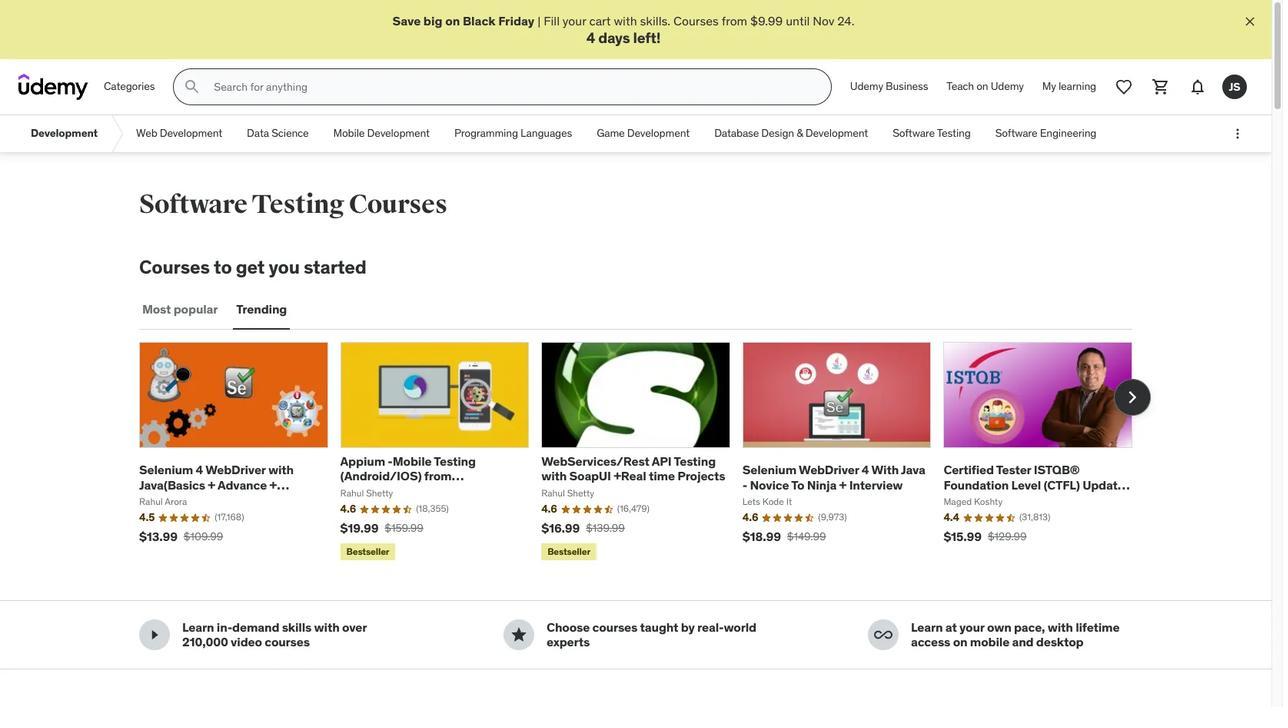 Task type: describe. For each thing, give the bounding box(es) containing it.
wishlist image
[[1115, 78, 1133, 96]]

arrow pointing to subcategory menu links image
[[110, 115, 124, 152]]

time
[[649, 468, 675, 484]]

js
[[1229, 80, 1241, 94]]

java(basics
[[139, 477, 205, 492]]

software for software testing courses
[[139, 189, 247, 221]]

on inside the learn at your own pace, with lifetime access on mobile and desktop
[[953, 635, 968, 650]]

with inside webservices/rest api testing with soapui +real time projects
[[541, 468, 567, 484]]

popular
[[174, 302, 218, 317]]

science
[[272, 126, 309, 140]]

mobile development link
[[321, 115, 442, 152]]

with
[[871, 462, 899, 478]]

selenium for selenium 4 webdriver with java(basics + advance + architect)
[[139, 462, 193, 478]]

2 udemy from the left
[[991, 79, 1024, 93]]

210,000
[[182, 635, 228, 650]]

testing down teach
[[937, 126, 971, 140]]

cart
[[589, 13, 611, 28]]

2 + from the left
[[269, 477, 277, 492]]

+ inside selenium webdriver 4 with java - novice to ninja + interview
[[839, 477, 847, 492]]

with inside save big on black friday | fill your cart with skills. courses from $9.99 until nov 24. 4 days left!
[[614, 13, 637, 28]]

skills.
[[640, 13, 671, 28]]

medium image for learn
[[145, 626, 164, 645]]

certified tester istqb® foundation level (ctfl) updated 2022
[[944, 462, 1132, 507]]

software testing
[[893, 126, 971, 140]]

tester
[[996, 462, 1031, 478]]

trending button
[[233, 291, 290, 328]]

software for software engineering
[[995, 126, 1038, 140]]

started
[[304, 255, 367, 279]]

courses inside choose courses taught by real-world experts
[[592, 620, 638, 635]]

selenium 4 webdriver with java(basics + advance + architect) link
[[139, 462, 294, 507]]

webservices/rest api testing with soapui +real time projects
[[541, 454, 725, 484]]

access
[[911, 635, 951, 650]]

real-
[[697, 620, 724, 635]]

1 udemy from the left
[[850, 79, 883, 93]]

$9.99
[[750, 13, 783, 28]]

most popular button
[[139, 291, 221, 328]]

scratch+frameworks
[[340, 483, 463, 499]]

shopping cart with 0 items image
[[1152, 78, 1170, 96]]

- inside appium -mobile testing (android/ios) from scratch+frameworks
[[388, 454, 393, 469]]

game development
[[597, 126, 690, 140]]

data
[[247, 126, 269, 140]]

demand
[[232, 620, 279, 635]]

engineering
[[1040, 126, 1097, 140]]

0 horizontal spatial mobile
[[333, 126, 365, 140]]

development inside development link
[[31, 126, 98, 140]]

with inside learn in-demand skills with over 210,000 video courses
[[314, 620, 340, 635]]

categories button
[[95, 69, 164, 105]]

taught
[[640, 620, 678, 635]]

web
[[136, 126, 157, 140]]

days
[[598, 29, 630, 47]]

udemy business
[[850, 79, 928, 93]]

friday
[[498, 13, 535, 28]]

(ctfl)
[[1044, 477, 1080, 492]]

carousel element
[[139, 342, 1151, 564]]

2022
[[944, 492, 973, 507]]

video
[[231, 635, 262, 650]]

web development
[[136, 126, 222, 140]]

big
[[424, 13, 443, 28]]

by
[[681, 620, 695, 635]]

categories
[[104, 79, 155, 93]]

foundation
[[944, 477, 1009, 492]]

architect)
[[139, 492, 196, 507]]

level
[[1012, 477, 1041, 492]]

learn for learn at your own pace, with lifetime access on mobile and desktop
[[911, 620, 943, 635]]

learn at your own pace, with lifetime access on mobile and desktop
[[911, 620, 1120, 650]]

selenium for selenium webdriver 4 with java - novice to ninja + interview
[[743, 462, 797, 478]]

js link
[[1216, 69, 1253, 105]]

- inside selenium webdriver 4 with java - novice to ninja + interview
[[743, 477, 748, 492]]

mobile development
[[333, 126, 430, 140]]

learn in-demand skills with over 210,000 video courses
[[182, 620, 367, 650]]

projects
[[678, 468, 725, 484]]

pace,
[[1014, 620, 1045, 635]]

udemy image
[[18, 74, 88, 100]]

desktop
[[1036, 635, 1084, 650]]

fill
[[544, 13, 560, 28]]

development for web development
[[160, 126, 222, 140]]

development for mobile development
[[367, 126, 430, 140]]

medium image for choose
[[510, 626, 528, 645]]

1 vertical spatial courses
[[349, 189, 447, 221]]

notifications image
[[1189, 78, 1207, 96]]

most popular
[[142, 302, 218, 317]]

software testing link
[[880, 115, 983, 152]]

software for software testing
[[893, 126, 935, 140]]

courses inside learn in-demand skills with over 210,000 video courses
[[265, 635, 310, 650]]

4 inside selenium webdriver 4 with java - novice to ninja + interview
[[862, 462, 869, 478]]

business
[[886, 79, 928, 93]]

to
[[214, 255, 232, 279]]

novice
[[750, 477, 789, 492]]

webservices/rest api testing with soapui +real time projects link
[[541, 454, 725, 484]]

web development link
[[124, 115, 235, 152]]

save
[[393, 13, 421, 28]]

you
[[269, 255, 300, 279]]

|
[[538, 13, 541, 28]]

certified tester istqb® foundation level (ctfl) updated 2022 link
[[944, 462, 1132, 507]]

udemy business link
[[841, 69, 938, 105]]

choose
[[547, 620, 590, 635]]

mobile
[[970, 635, 1010, 650]]

next image
[[1120, 385, 1145, 410]]

close image
[[1243, 14, 1258, 29]]

webdriver inside selenium 4 webdriver with java(basics + advance + architect)
[[205, 462, 266, 478]]

trending
[[236, 302, 287, 317]]

istqb®
[[1034, 462, 1080, 478]]

software engineering link
[[983, 115, 1109, 152]]

courses to get you started
[[139, 255, 367, 279]]

submit search image
[[183, 78, 202, 96]]

nov
[[813, 13, 834, 28]]



Task type: vqa. For each thing, say whether or not it's contained in the screenshot.
for
no



Task type: locate. For each thing, give the bounding box(es) containing it.
3 development from the left
[[367, 126, 430, 140]]

from inside appium -mobile testing (android/ios) from scratch+frameworks
[[424, 468, 452, 484]]

- right appium
[[388, 454, 393, 469]]

udemy left 'my'
[[991, 79, 1024, 93]]

appium -mobile testing (android/ios) from scratch+frameworks link
[[340, 454, 476, 499]]

with inside selenium 4 webdriver with java(basics + advance + architect)
[[268, 462, 294, 478]]

0 vertical spatial your
[[563, 13, 586, 28]]

+real
[[614, 468, 646, 484]]

your right at
[[960, 620, 985, 635]]

courses up most popular
[[139, 255, 210, 279]]

medium image left 210,000
[[145, 626, 164, 645]]

1 horizontal spatial webdriver
[[799, 462, 859, 478]]

0 vertical spatial on
[[445, 13, 460, 28]]

courses down mobile development link on the top of the page
[[349, 189, 447, 221]]

+ left advance
[[208, 477, 215, 492]]

learn left in-
[[182, 620, 214, 635]]

database design & development link
[[702, 115, 880, 152]]

selenium
[[139, 462, 193, 478], [743, 462, 797, 478]]

1 horizontal spatial on
[[953, 635, 968, 650]]

on inside save big on black friday | fill your cart with skills. courses from $9.99 until nov 24. 4 days left!
[[445, 13, 460, 28]]

ninja
[[807, 477, 837, 492]]

software left engineering
[[995, 126, 1038, 140]]

from left $9.99
[[722, 13, 748, 28]]

0 horizontal spatial from
[[424, 468, 452, 484]]

0 horizontal spatial udemy
[[850, 79, 883, 93]]

1 learn from the left
[[182, 620, 214, 635]]

with right advance
[[268, 462, 294, 478]]

1 vertical spatial on
[[977, 79, 988, 93]]

with right pace,
[[1048, 620, 1073, 635]]

24.
[[837, 13, 855, 28]]

1 horizontal spatial mobile
[[393, 454, 432, 469]]

development inside web development link
[[160, 126, 222, 140]]

1 horizontal spatial medium image
[[510, 626, 528, 645]]

+ right ninja
[[839, 477, 847, 492]]

courses right skills.
[[674, 13, 719, 28]]

webservices/rest
[[541, 454, 649, 469]]

2 horizontal spatial 4
[[862, 462, 869, 478]]

- left novice
[[743, 477, 748, 492]]

&
[[797, 126, 803, 140]]

selenium inside selenium webdriver 4 with java - novice to ninja + interview
[[743, 462, 797, 478]]

4 down cart
[[586, 29, 595, 47]]

0 horizontal spatial courses
[[139, 255, 210, 279]]

2 learn from the left
[[911, 620, 943, 635]]

software engineering
[[995, 126, 1097, 140]]

webdriver inside selenium webdriver 4 with java - novice to ninja + interview
[[799, 462, 859, 478]]

medium image left experts
[[510, 626, 528, 645]]

medium image
[[145, 626, 164, 645], [510, 626, 528, 645]]

4 inside save big on black friday | fill your cart with skills. courses from $9.99 until nov 24. 4 days left!
[[586, 29, 595, 47]]

appium -mobile testing (android/ios) from scratch+frameworks
[[340, 454, 476, 499]]

interview
[[849, 477, 903, 492]]

teach
[[947, 79, 974, 93]]

learning
[[1059, 79, 1096, 93]]

courses
[[674, 13, 719, 28], [349, 189, 447, 221], [139, 255, 210, 279]]

learn inside learn in-demand skills with over 210,000 video courses
[[182, 620, 214, 635]]

1 horizontal spatial -
[[743, 477, 748, 492]]

4 left the with
[[862, 462, 869, 478]]

Search for anything text field
[[211, 74, 813, 100]]

0 horizontal spatial +
[[208, 477, 215, 492]]

1 vertical spatial -
[[743, 477, 748, 492]]

advance
[[218, 477, 267, 492]]

1 vertical spatial from
[[424, 468, 452, 484]]

0 horizontal spatial -
[[388, 454, 393, 469]]

data science link
[[235, 115, 321, 152]]

on right teach
[[977, 79, 988, 93]]

in-
[[217, 620, 232, 635]]

most
[[142, 302, 171, 317]]

1 horizontal spatial software
[[893, 126, 935, 140]]

lifetime
[[1076, 620, 1120, 635]]

your inside save big on black friday | fill your cart with skills. courses from $9.99 until nov 24. 4 days left!
[[563, 13, 586, 28]]

my
[[1042, 79, 1056, 93]]

selenium 4 webdriver with java(basics + advance + architect)
[[139, 462, 294, 507]]

0 horizontal spatial software
[[139, 189, 247, 221]]

mobile right science
[[333, 126, 365, 140]]

2 horizontal spatial on
[[977, 79, 988, 93]]

(android/ios)
[[340, 468, 422, 484]]

software testing courses
[[139, 189, 447, 221]]

save big on black friday | fill your cart with skills. courses from $9.99 until nov 24. 4 days left!
[[393, 13, 855, 47]]

+
[[208, 477, 215, 492], [269, 477, 277, 492], [839, 477, 847, 492]]

0 horizontal spatial 4
[[196, 462, 203, 478]]

testing up scratch+frameworks
[[434, 454, 476, 469]]

udemy
[[850, 79, 883, 93], [991, 79, 1024, 93]]

development inside database design & development link
[[806, 126, 868, 140]]

1 webdriver from the left
[[205, 462, 266, 478]]

left!
[[633, 29, 661, 47]]

medium image
[[874, 626, 893, 645]]

to
[[791, 477, 805, 492]]

5 development from the left
[[806, 126, 868, 140]]

2 medium image from the left
[[510, 626, 528, 645]]

2 vertical spatial courses
[[139, 255, 210, 279]]

java
[[901, 462, 926, 478]]

0 horizontal spatial medium image
[[145, 626, 164, 645]]

0 vertical spatial mobile
[[333, 126, 365, 140]]

mobile
[[333, 126, 365, 140], [393, 454, 432, 469]]

your inside the learn at your own pace, with lifetime access on mobile and desktop
[[960, 620, 985, 635]]

my learning
[[1042, 79, 1096, 93]]

programming
[[454, 126, 518, 140]]

0 vertical spatial -
[[388, 454, 393, 469]]

courses inside save big on black friday | fill your cart with skills. courses from $9.99 until nov 24. 4 days left!
[[674, 13, 719, 28]]

mobile inside appium -mobile testing (android/ios) from scratch+frameworks
[[393, 454, 432, 469]]

selenium webdriver 4 with java - novice to ninja + interview
[[743, 462, 926, 492]]

2 vertical spatial on
[[953, 635, 968, 650]]

2 webdriver from the left
[[799, 462, 859, 478]]

development link
[[18, 115, 110, 152]]

certified
[[944, 462, 994, 478]]

with up "days"
[[614, 13, 637, 28]]

data science
[[247, 126, 309, 140]]

0 horizontal spatial webdriver
[[205, 462, 266, 478]]

get
[[236, 255, 265, 279]]

experts
[[547, 635, 590, 650]]

from right (android/ios)
[[424, 468, 452, 484]]

1 horizontal spatial +
[[269, 477, 277, 492]]

updated
[[1083, 477, 1132, 492]]

your
[[563, 13, 586, 28], [960, 620, 985, 635]]

1 selenium from the left
[[139, 462, 193, 478]]

2 horizontal spatial courses
[[674, 13, 719, 28]]

on left mobile at bottom
[[953, 635, 968, 650]]

1 horizontal spatial 4
[[586, 29, 595, 47]]

at
[[946, 620, 957, 635]]

development for game development
[[627, 126, 690, 140]]

database
[[714, 126, 759, 140]]

1 horizontal spatial from
[[722, 13, 748, 28]]

with left the over
[[314, 620, 340, 635]]

testing inside appium -mobile testing (android/ios) from scratch+frameworks
[[434, 454, 476, 469]]

selenium inside selenium 4 webdriver with java(basics + advance + architect)
[[139, 462, 193, 478]]

testing inside webservices/rest api testing with soapui +real time projects
[[674, 454, 716, 469]]

from inside save big on black friday | fill your cart with skills. courses from $9.99 until nov 24. 4 days left!
[[722, 13, 748, 28]]

+ right advance
[[269, 477, 277, 492]]

world
[[724, 620, 757, 635]]

your right fill
[[563, 13, 586, 28]]

testing
[[937, 126, 971, 140], [252, 189, 344, 221], [434, 454, 476, 469], [674, 454, 716, 469]]

learn
[[182, 620, 214, 635], [911, 620, 943, 635]]

game development link
[[584, 115, 702, 152]]

2 selenium from the left
[[743, 462, 797, 478]]

learn inside the learn at your own pace, with lifetime access on mobile and desktop
[[911, 620, 943, 635]]

learn left at
[[911, 620, 943, 635]]

courses left taught
[[592, 620, 638, 635]]

1 vertical spatial mobile
[[393, 454, 432, 469]]

0 horizontal spatial on
[[445, 13, 460, 28]]

4 up architect)
[[196, 462, 203, 478]]

languages
[[521, 126, 572, 140]]

1 horizontal spatial udemy
[[991, 79, 1024, 93]]

development inside the game development link
[[627, 126, 690, 140]]

1 vertical spatial your
[[960, 620, 985, 635]]

with left soapui
[[541, 468, 567, 484]]

courses right the video
[[265, 635, 310, 650]]

development inside mobile development link
[[367, 126, 430, 140]]

0 horizontal spatial selenium
[[139, 462, 193, 478]]

software down business
[[893, 126, 935, 140]]

1 medium image from the left
[[145, 626, 164, 645]]

udemy left business
[[850, 79, 883, 93]]

my learning link
[[1033, 69, 1106, 105]]

choose courses taught by real-world experts
[[547, 620, 757, 650]]

0 vertical spatial from
[[722, 13, 748, 28]]

design
[[761, 126, 794, 140]]

2 horizontal spatial software
[[995, 126, 1038, 140]]

black
[[463, 13, 496, 28]]

selenium left ninja
[[743, 462, 797, 478]]

1 development from the left
[[31, 126, 98, 140]]

on
[[445, 13, 460, 28], [977, 79, 988, 93], [953, 635, 968, 650]]

appium
[[340, 454, 385, 469]]

and
[[1012, 635, 1034, 650]]

over
[[342, 620, 367, 635]]

webdriver
[[205, 462, 266, 478], [799, 462, 859, 478]]

testing right api
[[674, 454, 716, 469]]

on right big
[[445, 13, 460, 28]]

1 horizontal spatial courses
[[349, 189, 447, 221]]

own
[[987, 620, 1012, 635]]

programming languages
[[454, 126, 572, 140]]

1 horizontal spatial selenium
[[743, 462, 797, 478]]

1 horizontal spatial learn
[[911, 620, 943, 635]]

until
[[786, 13, 810, 28]]

4 development from the left
[[627, 126, 690, 140]]

testing up you
[[252, 189, 344, 221]]

mobile up scratch+frameworks
[[393, 454, 432, 469]]

0 horizontal spatial courses
[[265, 635, 310, 650]]

0 horizontal spatial your
[[563, 13, 586, 28]]

2 development from the left
[[160, 126, 222, 140]]

selenium up architect)
[[139, 462, 193, 478]]

0 horizontal spatial learn
[[182, 620, 214, 635]]

database design & development
[[714, 126, 868, 140]]

software up the to
[[139, 189, 247, 221]]

development
[[31, 126, 98, 140], [160, 126, 222, 140], [367, 126, 430, 140], [627, 126, 690, 140], [806, 126, 868, 140]]

1 + from the left
[[208, 477, 215, 492]]

0 vertical spatial courses
[[674, 13, 719, 28]]

with inside the learn at your own pace, with lifetime access on mobile and desktop
[[1048, 620, 1073, 635]]

4 inside selenium 4 webdriver with java(basics + advance + architect)
[[196, 462, 203, 478]]

2 horizontal spatial +
[[839, 477, 847, 492]]

1 horizontal spatial courses
[[592, 620, 638, 635]]

learn for learn in-demand skills with over 210,000 video courses
[[182, 620, 214, 635]]

1 horizontal spatial your
[[960, 620, 985, 635]]

more subcategory menu links image
[[1230, 126, 1246, 142]]

3 + from the left
[[839, 477, 847, 492]]



